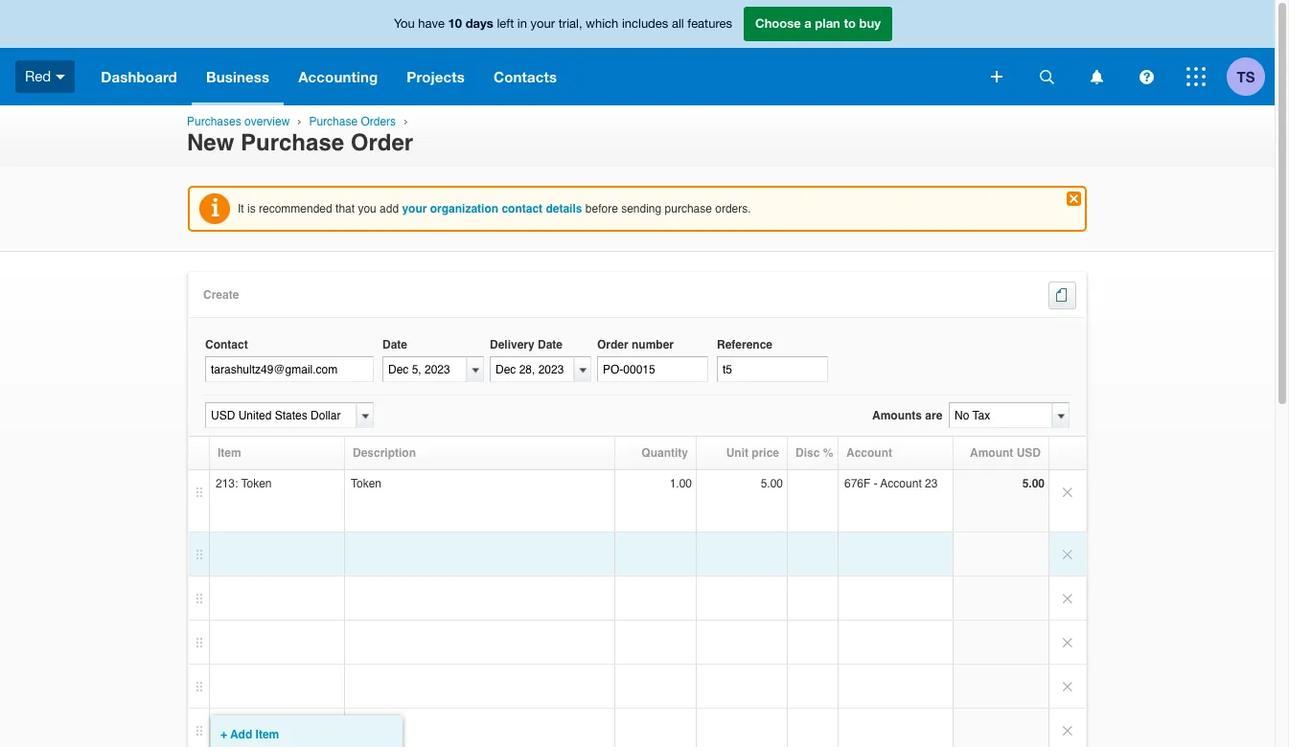 Task type: describe. For each thing, give the bounding box(es) containing it.
1 horizontal spatial svg image
[[1139, 70, 1154, 84]]

purchase orders link
[[309, 115, 396, 128]]

add
[[230, 729, 252, 742]]

Order number text field
[[597, 357, 708, 383]]

number
[[632, 339, 674, 352]]

days
[[466, 16, 494, 31]]

in
[[518, 17, 527, 31]]

676f
[[845, 478, 871, 491]]

delivery
[[490, 339, 535, 352]]

is
[[247, 202, 256, 216]]

2 horizontal spatial svg image
[[1090, 70, 1103, 84]]

business button
[[192, 48, 284, 105]]

your for days
[[531, 17, 555, 31]]

676f - account 23
[[845, 478, 938, 491]]

add
[[380, 202, 399, 216]]

you
[[394, 17, 415, 31]]

are
[[925, 410, 943, 423]]

quantity
[[642, 447, 688, 461]]

0 vertical spatial account
[[846, 447, 892, 461]]

description
[[353, 447, 416, 461]]

new
[[187, 130, 234, 156]]

new purchase order
[[187, 130, 413, 156]]

2 horizontal spatial svg image
[[1187, 67, 1206, 86]]

includes
[[622, 17, 668, 31]]

ts button
[[1227, 48, 1275, 105]]

overview
[[244, 115, 290, 128]]

you
[[358, 202, 377, 216]]

1 horizontal spatial item
[[256, 729, 279, 742]]

orders
[[361, 115, 396, 128]]

a
[[805, 16, 812, 31]]

+ add item
[[220, 729, 279, 742]]

dashboard
[[101, 68, 177, 85]]

banner containing ts
[[0, 0, 1275, 105]]

your for that
[[402, 202, 427, 216]]

trial,
[[559, 17, 582, 31]]

0 horizontal spatial order
[[351, 130, 413, 156]]

projects button
[[392, 48, 479, 105]]

accounting button
[[284, 48, 392, 105]]

order number
[[597, 339, 674, 352]]

you have 10 days left in your trial, which includes all features
[[394, 16, 732, 31]]

usd
[[1017, 447, 1041, 461]]

amounts are
[[872, 410, 943, 423]]

Delivery Date text field
[[490, 357, 574, 383]]

purchase
[[665, 202, 712, 216]]

1 date from the left
[[382, 339, 407, 352]]

Select a currency text field
[[205, 403, 357, 429]]

dashboard link
[[87, 48, 192, 105]]

your organization contact details link
[[402, 202, 582, 216]]

accounting
[[298, 68, 378, 85]]

0 horizontal spatial svg image
[[991, 71, 1003, 82]]

recommended
[[259, 202, 332, 216]]

to
[[844, 16, 856, 31]]

contact
[[502, 202, 543, 216]]

10
[[448, 16, 462, 31]]

contacts
[[494, 68, 557, 85]]

svg image inside red popup button
[[56, 75, 65, 79]]

business
[[206, 68, 270, 85]]

disc
[[796, 447, 820, 461]]

reference
[[717, 339, 773, 352]]

features
[[688, 17, 732, 31]]

details
[[546, 202, 582, 216]]

1 vertical spatial account
[[881, 478, 922, 491]]

1 token from the left
[[241, 478, 272, 491]]

organization
[[430, 202, 499, 216]]

213:
[[216, 478, 238, 491]]

2 date from the left
[[538, 339, 563, 352]]

sending
[[621, 202, 662, 216]]



Task type: vqa. For each thing, say whether or not it's contained in the screenshot.
Systems
no



Task type: locate. For each thing, give the bounding box(es) containing it.
1 horizontal spatial your
[[531, 17, 555, 31]]

that
[[336, 202, 355, 216]]

5.00
[[761, 478, 783, 491], [1023, 478, 1045, 491]]

order left "number"
[[597, 339, 629, 352]]

ts
[[1237, 68, 1255, 85]]

-
[[874, 478, 878, 491]]

your
[[531, 17, 555, 31], [402, 202, 427, 216]]

1 horizontal spatial date
[[538, 339, 563, 352]]

None text field
[[949, 403, 1053, 429]]

red button
[[0, 48, 87, 105]]

it
[[238, 202, 244, 216]]

purchase
[[309, 115, 358, 128], [241, 130, 344, 156]]

your right add
[[402, 202, 427, 216]]

Reference text field
[[717, 357, 828, 383]]

all
[[672, 17, 684, 31]]

0 horizontal spatial svg image
[[56, 75, 65, 79]]

price
[[752, 447, 779, 461]]

1 horizontal spatial order
[[597, 339, 629, 352]]

orders.
[[715, 202, 751, 216]]

token
[[241, 478, 272, 491], [351, 478, 382, 491]]

1 vertical spatial your
[[402, 202, 427, 216]]

purchase orders
[[309, 115, 396, 128]]

choose a plan to buy
[[755, 16, 881, 31]]

svg image
[[1187, 67, 1206, 86], [1139, 70, 1154, 84], [991, 71, 1003, 82]]

contact
[[205, 339, 248, 352]]

banner
[[0, 0, 1275, 105]]

order down orders
[[351, 130, 413, 156]]

projects
[[407, 68, 465, 85]]

purchase up the new purchase order
[[309, 115, 358, 128]]

contacts button
[[479, 48, 572, 105]]

5.00 down price
[[761, 478, 783, 491]]

amount usd
[[970, 447, 1041, 461]]

23
[[925, 478, 938, 491]]

item
[[218, 447, 241, 461], [256, 729, 279, 742]]

1 horizontal spatial 5.00
[[1023, 478, 1045, 491]]

token down description
[[351, 478, 382, 491]]

1 vertical spatial order
[[597, 339, 629, 352]]

0 horizontal spatial 5.00
[[761, 478, 783, 491]]

item right the add
[[256, 729, 279, 742]]

0 horizontal spatial token
[[241, 478, 272, 491]]

0 horizontal spatial item
[[218, 447, 241, 461]]

unit
[[726, 447, 749, 461]]

buy
[[859, 16, 881, 31]]

0 vertical spatial your
[[531, 17, 555, 31]]

token right 213: in the left bottom of the page
[[241, 478, 272, 491]]

1 horizontal spatial svg image
[[1040, 70, 1054, 84]]

0 vertical spatial purchase
[[309, 115, 358, 128]]

+
[[220, 729, 227, 742]]

have
[[418, 17, 445, 31]]

order
[[351, 130, 413, 156], [597, 339, 629, 352]]

0 vertical spatial order
[[351, 130, 413, 156]]

1.00
[[670, 478, 692, 491]]

red
[[25, 68, 51, 84]]

which
[[586, 17, 619, 31]]

your inside you have 10 days left in your trial, which includes all features
[[531, 17, 555, 31]]

plan
[[815, 16, 841, 31]]

item up 213: in the left bottom of the page
[[218, 447, 241, 461]]

amount
[[970, 447, 1014, 461]]

left
[[497, 17, 514, 31]]

date up date text box
[[382, 339, 407, 352]]

purchase down overview
[[241, 130, 344, 156]]

disc %
[[796, 447, 833, 461]]

1 horizontal spatial token
[[351, 478, 382, 491]]

delivery date
[[490, 339, 563, 352]]

unit price
[[726, 447, 779, 461]]

amounts
[[872, 410, 922, 423]]

purchases overview link
[[187, 115, 290, 128]]

create
[[203, 289, 239, 302]]

purchases overview
[[187, 115, 290, 128]]

purchases
[[187, 115, 241, 128]]

0 horizontal spatial date
[[382, 339, 407, 352]]

1 vertical spatial purchase
[[241, 130, 344, 156]]

0 vertical spatial item
[[218, 447, 241, 461]]

0 horizontal spatial your
[[402, 202, 427, 216]]

account up -
[[846, 447, 892, 461]]

5.00 down usd
[[1023, 478, 1045, 491]]

date up delivery date text box
[[538, 339, 563, 352]]

account right -
[[881, 478, 922, 491]]

213: token
[[216, 478, 272, 491]]

2 5.00 from the left
[[1023, 478, 1045, 491]]

before
[[586, 202, 618, 216]]

Contact text field
[[205, 357, 374, 383]]

1 5.00 from the left
[[761, 478, 783, 491]]

2 token from the left
[[351, 478, 382, 491]]

date
[[382, 339, 407, 352], [538, 339, 563, 352]]

%
[[823, 447, 833, 461]]

choose
[[755, 16, 801, 31]]

account
[[846, 447, 892, 461], [881, 478, 922, 491]]

svg image
[[1040, 70, 1054, 84], [1090, 70, 1103, 84], [56, 75, 65, 79]]

1 vertical spatial item
[[256, 729, 279, 742]]

Date text field
[[382, 357, 467, 383]]

it is recommended that you add your organization contact details before sending purchase orders.
[[238, 202, 751, 216]]

your right in
[[531, 17, 555, 31]]



